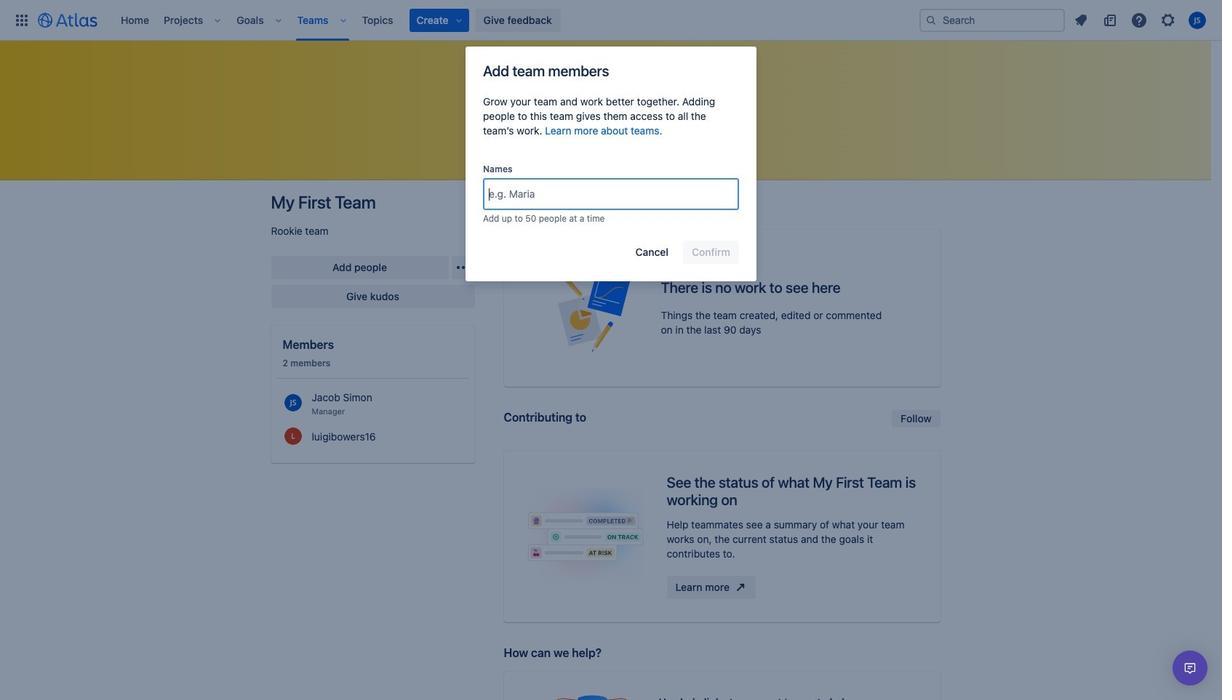 Task type: describe. For each thing, give the bounding box(es) containing it.
help image
[[1131, 11, 1148, 29]]

top element
[[9, 0, 920, 40]]

open intercom messenger image
[[1182, 660, 1199, 677]]

Search field
[[920, 8, 1065, 32]]



Task type: vqa. For each thing, say whether or not it's contained in the screenshot.
The Search image on the top right
yes



Task type: locate. For each thing, give the bounding box(es) containing it.
search image
[[926, 14, 937, 26]]

banner
[[0, 0, 1222, 41]]

None text field
[[489, 187, 492, 202]]

dialog
[[466, 47, 757, 282]]



